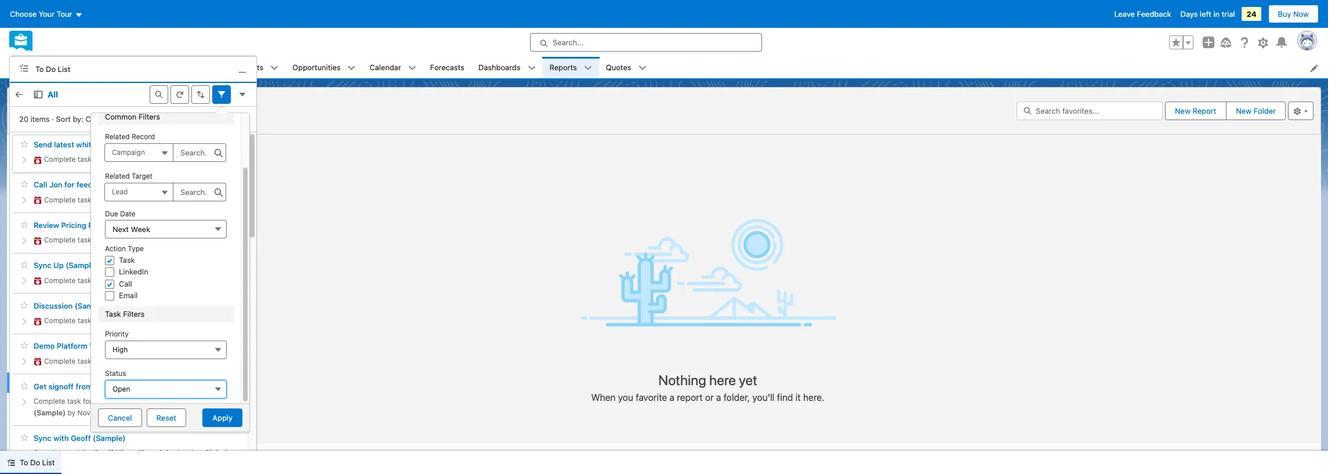 Task type: vqa. For each thing, say whether or not it's contained in the screenshot.
do inside the 'button'
yes



Task type: describe. For each thing, give the bounding box(es) containing it.
forecasts link
[[423, 57, 472, 78]]

calendar link
[[363, 57, 408, 78]]

complete for complete task for sarah loehr (sample)
[[44, 276, 76, 285]]

oct for demo platform widgets (sample)
[[192, 357, 204, 365]]

task for complete task for jon amos (sample) by oct 19
[[78, 195, 91, 204]]

Status button
[[105, 380, 227, 399]]

minor for related
[[115, 449, 135, 457]]

text default image for quotes
[[639, 64, 647, 72]]

0 vertical spatial from
[[76, 382, 93, 391]]

review pricing proposal (sample) element
[[12, 215, 245, 253]]

created for recent
[[26, 180, 53, 189]]

2 a from the left
[[717, 392, 722, 403]]

contacts list item
[[225, 57, 286, 78]]

left
[[1200, 9, 1212, 19]]

leave
[[1115, 9, 1135, 19]]

nothing
[[659, 372, 707, 388]]

with for sync
[[53, 433, 69, 443]]

task for complete task for leanne tomlin (sample) from
[[67, 397, 81, 406]]

by down discussion
[[56, 311, 64, 321]]

email
[[119, 291, 138, 300]]

complete task for geoff minor (sample) related to
[[34, 449, 204, 457]]

feedback
[[77, 180, 110, 189]]

geoff inside the sync with geoff (sample) link
[[71, 433, 91, 443]]

common
[[105, 112, 137, 121]]

discussion (sample) link
[[34, 301, 107, 311]]

sync up (sample)
[[34, 261, 98, 270]]

media
[[34, 460, 55, 469]]

text default image for sync up (sample)
[[34, 277, 42, 285]]

with for shared
[[52, 333, 67, 342]]

sync up (sample) element
[[12, 256, 245, 294]]

new for new report
[[1176, 106, 1191, 115]]

task for complete task for amy jordan (sample) by oct 20
[[78, 357, 91, 365]]

items inside reports all favorites 0 items
[[21, 119, 39, 128]]

19 for call jon for feedback (sample)
[[198, 195, 206, 204]]

complete task for amy jordan (sample) by oct 20
[[44, 357, 214, 365]]

to for text default image in the the to do list button
[[20, 458, 28, 467]]

folder
[[1254, 106, 1277, 115]]

1 a from the left
[[670, 392, 675, 403]]

new for new folder
[[1237, 106, 1252, 115]]

opportunities link
[[286, 57, 348, 78]]

20 inside demo platform widgets (sample) element
[[206, 357, 214, 365]]

for for complete task for david adelson (sample) by oct 26
[[93, 316, 103, 325]]

you
[[618, 392, 634, 403]]

1 vertical spatial date
[[120, 210, 135, 218]]

items inside to do list dialog
[[30, 114, 50, 123]]

all folders
[[26, 290, 62, 299]]

high
[[113, 345, 128, 354]]

in
[[1214, 9, 1220, 19]]

text default image for demo platform widgets (sample)
[[34, 358, 42, 366]]

sync for sync with geoff (sample)
[[34, 433, 51, 443]]

yet
[[739, 372, 758, 388]]

search... button
[[530, 33, 762, 52]]

text default image for contacts
[[271, 64, 279, 72]]

do inside dialog
[[46, 64, 56, 73]]

widgets inside global media - 270 widgets (sample)
[[77, 460, 106, 469]]

public reports link
[[7, 218, 94, 239]]

text default image for reports
[[584, 64, 592, 72]]

text default image inside 'all' button
[[34, 90, 43, 99]]

Search favorites... text field
[[1017, 101, 1163, 120]]

call jon for feedback (sample)
[[34, 180, 144, 189]]

0 vertical spatial date
[[116, 114, 132, 123]]

created inside to do list dialog
[[86, 114, 114, 123]]

reports down private reports
[[49, 223, 77, 233]]

global
[[204, 449, 227, 457]]

nothing here yet when you favorite a report or a folder, you'll find it here.
[[591, 372, 825, 403]]

open
[[113, 385, 130, 393]]

folder,
[[724, 392, 750, 403]]

related
[[171, 449, 194, 457]]

leanne for tomlin
[[94, 397, 119, 406]]

record
[[132, 132, 155, 141]]

demo platform widgets (sample) link
[[34, 341, 154, 351]]

to do list inside to do list dialog
[[35, 64, 70, 73]]

demo platform widgets (sample)
[[34, 341, 154, 351]]

-
[[57, 460, 60, 469]]

public reports
[[26, 223, 77, 233]]

for for complete task for leanne tomlin (sample) from
[[83, 397, 92, 406]]

forecasts
[[430, 63, 465, 72]]

by inside review pricing proposal (sample) element
[[185, 236, 193, 244]]

created for all folders
[[26, 311, 53, 321]]

public
[[26, 223, 47, 233]]

choose your tour button
[[9, 5, 83, 23]]

task for complete task for david adelson (sample) by oct 26
[[78, 316, 91, 325]]

lead
[[112, 188, 128, 196]]

Search by object type, Campaign button
[[104, 144, 174, 162]]

text default image for calendar
[[408, 64, 416, 72]]

related for campaign
[[105, 132, 130, 141]]

white
[[129, 236, 150, 244]]

1 vertical spatial folders
[[36, 290, 62, 299]]

tomlin
[[121, 397, 144, 406]]

Search... text field
[[173, 144, 226, 162]]

type
[[128, 244, 144, 253]]

days
[[1181, 9, 1198, 19]]

reports list item
[[543, 57, 599, 78]]

it
[[796, 392, 801, 403]]

20 items · sort by: created date
[[19, 114, 132, 123]]

complete task for leanne tomlin (sample) from
[[34, 397, 197, 406]]

for for complete task for jon amos (sample) by oct 19
[[93, 195, 103, 204]]

shared with me link
[[7, 327, 94, 349]]

complete for complete task for geoff minor (sample) related to
[[34, 449, 65, 457]]

due date
[[105, 210, 135, 218]]

2 vertical spatial favorites
[[37, 377, 72, 387]]

call jon for feedback (sample) element
[[12, 175, 245, 213]]

task for complete task for carole white (sample) by oct 18
[[78, 236, 91, 244]]

text default image for send latest whitepaper (sample)
[[34, 156, 42, 164]]

new folder button
[[1227, 101, 1286, 120]]

call for call
[[119, 279, 132, 288]]

task for task
[[119, 255, 135, 265]]

related for lead
[[105, 172, 130, 181]]

task for complete task for geoff minor (sample) related to
[[67, 449, 81, 457]]

buy now button
[[1269, 5, 1319, 23]]

all for all folders
[[26, 290, 34, 299]]

cancel button
[[98, 408, 142, 427]]

reports up pricing
[[52, 202, 79, 211]]

created by me for reports
[[26, 180, 77, 189]]

contacts
[[232, 63, 264, 72]]

discussion (sample) element
[[12, 296, 245, 334]]

david
[[105, 316, 124, 325]]

for for complete task for sarah loehr (sample)
[[93, 276, 103, 285]]

0 vertical spatial (sample)
[[112, 180, 144, 189]]

sort
[[56, 114, 71, 123]]

by inside discussion (sample) element
[[190, 316, 198, 325]]

discussion
[[34, 301, 73, 310]]

all folders link
[[7, 284, 94, 305]]

get signoff from leanne (sample) link
[[34, 382, 155, 391]]

Due Date, Next Week button
[[105, 220, 227, 238]]

review pricing proposal (sample) link
[[34, 220, 154, 230]]

(sample) inside global media - 270 widgets (sample)
[[108, 460, 140, 469]]

to for text default icon to the left of sales
[[35, 64, 44, 73]]

next
[[113, 224, 129, 234]]

now
[[1294, 9, 1310, 19]]

dashboards
[[479, 63, 521, 72]]

shared
[[26, 333, 50, 342]]

send latest whitepaper (sample)
[[34, 140, 151, 149]]

reports up up
[[36, 245, 64, 254]]

complete task for carole white (sample) by oct 18
[[44, 236, 217, 244]]

0 horizontal spatial 20
[[19, 114, 28, 123]]

text default image inside "dashboards" list item
[[528, 64, 536, 72]]

sales
[[39, 61, 65, 73]]

complete for complete task for carole white (sample) by oct 18
[[44, 236, 76, 244]]

sync up (sample) link
[[34, 261, 98, 270]]

by inside demo platform widgets (sample) element
[[182, 357, 190, 365]]

action type
[[105, 244, 144, 253]]

here.
[[804, 392, 825, 403]]

new folder
[[1237, 106, 1277, 115]]

for for complete task for geoff minor (sample) by oct 19
[[93, 155, 103, 164]]

geoff for complete task for geoff minor (sample) related to
[[94, 449, 114, 457]]

text default image for discussion (sample)
[[34, 317, 42, 325]]

list containing contacts
[[78, 57, 1329, 78]]

acme (sample)
[[34, 397, 217, 417]]

acme
[[197, 397, 217, 406]]

nov 10
[[77, 408, 100, 417]]

apply button
[[203, 408, 243, 427]]

24
[[1247, 9, 1257, 19]]

common filters
[[105, 112, 160, 121]]



Task type: locate. For each thing, give the bounding box(es) containing it.
all inside reports all favorites 0 items
[[15, 102, 27, 115]]

1 created by me link from the top
[[7, 174, 94, 196]]

to do list dialog
[[9, 56, 257, 474]]

me for with
[[66, 311, 77, 321]]

oct inside demo platform widgets (sample) element
[[192, 357, 204, 365]]

2 new from the left
[[1237, 106, 1252, 115]]

complete task for sarah loehr (sample)
[[44, 276, 180, 285]]

search...
[[553, 38, 584, 47]]

text default image up shared
[[34, 317, 42, 325]]

created by me down recent link
[[26, 180, 77, 189]]

minor down the cancel button at the left bottom
[[115, 449, 135, 457]]

text default image inside demo platform widgets (sample) element
[[34, 358, 42, 366]]

filters for common filters
[[139, 112, 160, 121]]

pricing
[[61, 220, 86, 230]]

19 up search... text field at the top left
[[205, 155, 213, 164]]

complete for complete task for leanne tomlin (sample) from
[[34, 397, 65, 406]]

2 vertical spatial me
[[69, 333, 80, 342]]

next week
[[113, 224, 150, 234]]

to do list
[[35, 64, 70, 73], [20, 458, 55, 467]]

opportunities list item
[[286, 57, 363, 78]]

text default image
[[271, 64, 279, 72], [408, 64, 416, 72], [584, 64, 592, 72], [639, 64, 647, 72], [34, 90, 43, 99], [7, 459, 15, 467]]

Search by object type, Lead button
[[104, 183, 174, 202]]

new inside "button"
[[1237, 106, 1252, 115]]

2 created by me from the top
[[26, 311, 77, 321]]

text default image left calendar link
[[348, 64, 356, 72]]

text default image inside send latest whitepaper (sample) element
[[34, 156, 42, 164]]

leanne inside get signoff from leanne (sample) link
[[95, 382, 121, 391]]

1 horizontal spatial list
[[58, 64, 70, 73]]

task down demo platform widgets (sample) link
[[78, 357, 91, 365]]

oct up search... text field at the top left
[[191, 155, 203, 164]]

1 vertical spatial created by me link
[[7, 305, 94, 327]]

feedback
[[1138, 9, 1172, 19]]

text default image for review pricing proposal (sample)
[[34, 237, 42, 245]]

complete up review
[[44, 195, 76, 204]]

created down recent
[[26, 180, 53, 189]]

0 vertical spatial do
[[46, 64, 56, 73]]

0 vertical spatial 20
[[19, 114, 28, 123]]

for inside the sync with geoff (sample) element
[[83, 449, 92, 457]]

oct for call jon for feedback (sample)
[[185, 195, 196, 204]]

reports down 'search...'
[[550, 63, 577, 72]]

1 horizontal spatial 20
[[206, 357, 214, 365]]

1 vertical spatial do
[[30, 458, 40, 467]]

complete inside demo platform widgets (sample) element
[[44, 357, 76, 365]]

with inside to do list dialog
[[53, 433, 69, 443]]

complete inside 'call jon for feedback (sample)' element
[[44, 195, 76, 204]]

1 vertical spatial (sample)
[[122, 220, 154, 230]]

all up "·"
[[48, 89, 58, 99]]

all left the 'signoff'
[[26, 377, 35, 387]]

0 vertical spatial filters
[[139, 112, 160, 121]]

sync down all reports
[[34, 261, 51, 270]]

text default image inside discussion (sample) element
[[34, 317, 42, 325]]

19 up 'next week' "button"
[[198, 195, 206, 204]]

here
[[710, 372, 736, 388]]

task down sync up (sample) link
[[78, 276, 91, 285]]

from
[[76, 382, 93, 391], [180, 397, 195, 406]]

task inside the sync with geoff (sample) element
[[67, 449, 81, 457]]

by inside 'call jon for feedback (sample)' element
[[175, 195, 183, 204]]

for inside call jon for feedback (sample) link
[[64, 180, 75, 189]]

0 horizontal spatial from
[[76, 382, 93, 391]]

1 vertical spatial widgets
[[77, 460, 106, 469]]

1 sync from the top
[[34, 261, 51, 270]]

by:
[[73, 114, 83, 123]]

oct for review pricing proposal (sample)
[[195, 236, 207, 244]]

oct left "18"
[[195, 236, 207, 244]]

all for all favorites
[[26, 377, 35, 387]]

·
[[52, 114, 54, 123]]

task for complete task for geoff minor (sample) by oct 19
[[78, 155, 91, 164]]

for inside sync up (sample) element
[[93, 276, 103, 285]]

created down discussion
[[26, 311, 53, 321]]

1 horizontal spatial a
[[717, 392, 722, 403]]

choose your tour
[[10, 9, 72, 19]]

0 vertical spatial sync
[[34, 261, 51, 270]]

filters for task filters
[[123, 309, 145, 318]]

1 horizontal spatial from
[[180, 397, 195, 406]]

created by me down discussion
[[26, 311, 77, 321]]

created by me link up shared with me
[[7, 305, 94, 327]]

minor inside send latest whitepaper (sample) element
[[126, 155, 146, 164]]

quotes list item
[[599, 57, 654, 78]]

text default image inside review pricing proposal (sample) element
[[34, 237, 42, 245]]

a left "report"
[[670, 392, 675, 403]]

new left the folder
[[1237, 106, 1252, 115]]

19 for send latest whitepaper (sample)
[[205, 155, 213, 164]]

text default image left quotes link
[[584, 64, 592, 72]]

latest
[[54, 140, 74, 149]]

favorites
[[30, 102, 76, 115], [21, 358, 63, 367], [37, 377, 72, 387]]

text default image left sales
[[19, 63, 28, 72]]

from left acme on the left
[[180, 397, 195, 406]]

task inside send latest whitepaper (sample) element
[[78, 155, 91, 164]]

private reports link
[[7, 196, 94, 218]]

sync
[[34, 261, 51, 270], [34, 433, 51, 443]]

priority
[[105, 330, 129, 338]]

oct for discussion (sample)
[[200, 316, 212, 325]]

oct up acme on the left
[[192, 357, 204, 365]]

task up nov on the bottom of the page
[[67, 397, 81, 406]]

to do list inside button
[[20, 458, 55, 467]]

reports inside reports all favorites 0 items
[[15, 91, 42, 100]]

0 vertical spatial list
[[58, 64, 70, 73]]

call inside call jon for feedback (sample) link
[[34, 180, 47, 189]]

0 vertical spatial geoff
[[105, 155, 124, 164]]

adelson
[[126, 316, 154, 325]]

target
[[132, 172, 153, 181]]

with up -
[[53, 433, 69, 443]]

task down discussion (sample) link
[[78, 316, 91, 325]]

1 vertical spatial created by me
[[26, 311, 77, 321]]

oct left 26
[[200, 316, 212, 325]]

2 created by me link from the top
[[7, 305, 94, 327]]

task down send latest whitepaper (sample) link
[[78, 155, 91, 164]]

dashboards list item
[[472, 57, 543, 78]]

text default image up all folders on the bottom left of the page
[[34, 277, 42, 285]]

all up the 0
[[15, 102, 27, 115]]

by inside get signoff from leanne (sample) element
[[66, 408, 77, 417]]

text default image down send
[[34, 156, 42, 164]]

all reports link
[[7, 239, 94, 261]]

new report button
[[1166, 102, 1226, 119]]

complete up media
[[34, 449, 65, 457]]

0 horizontal spatial to
[[20, 458, 28, 467]]

task inside review pricing proposal (sample) element
[[78, 236, 91, 244]]

1 horizontal spatial to
[[35, 64, 44, 73]]

1 vertical spatial from
[[180, 397, 195, 406]]

leanne
[[95, 382, 121, 391], [94, 397, 119, 406]]

1 vertical spatial filters
[[123, 309, 145, 318]]

whitepaper
[[76, 140, 117, 149]]

review
[[34, 220, 59, 230]]

text default image inside 'call jon for feedback (sample)' element
[[34, 196, 42, 204]]

you'll
[[753, 392, 775, 403]]

all for all reports
[[26, 245, 34, 254]]

created by me
[[26, 180, 77, 189], [26, 311, 77, 321]]

0 vertical spatial favorites
[[30, 102, 76, 115]]

private
[[26, 202, 50, 211]]

report
[[1193, 106, 1217, 115]]

filters down email
[[123, 309, 145, 318]]

1 horizontal spatial jon
[[105, 195, 117, 204]]

by up status, open button
[[182, 357, 190, 365]]

a right or
[[717, 392, 722, 403]]

created by me link for private
[[7, 174, 94, 196]]

2 vertical spatial geoff
[[94, 449, 114, 457]]

task inside get signoff from leanne (sample) element
[[67, 397, 81, 406]]

sync with geoff (sample) element
[[12, 428, 245, 474]]

task inside 'call jon for feedback (sample)' element
[[78, 195, 91, 204]]

complete inside discussion (sample) element
[[44, 316, 76, 325]]

0 vertical spatial related
[[105, 132, 130, 141]]

carole
[[105, 236, 127, 244]]

19 inside send latest whitepaper (sample) element
[[205, 155, 213, 164]]

cancel
[[108, 413, 132, 422]]

task inside discussion (sample) element
[[78, 316, 91, 325]]

task inside demo platform widgets (sample) element
[[78, 357, 91, 365]]

1 vertical spatial minor
[[115, 449, 135, 457]]

items
[[30, 114, 50, 123], [21, 119, 39, 128]]

complete down up
[[44, 276, 76, 285]]

complete for complete task for david adelson (sample) by oct 26
[[44, 316, 76, 325]]

0 vertical spatial to do list
[[35, 64, 70, 73]]

complete down latest
[[44, 155, 76, 164]]

call for call jon for feedback (sample)
[[34, 180, 47, 189]]

1 vertical spatial list
[[42, 458, 55, 467]]

for left feedback in the top of the page
[[64, 180, 75, 189]]

text default image right calendar
[[408, 64, 416, 72]]

items right the 0
[[21, 119, 39, 128]]

folders up discussion
[[36, 290, 62, 299]]

text default image right contacts in the top of the page
[[271, 64, 279, 72]]

list left -
[[42, 458, 55, 467]]

send latest whitepaper (sample) element
[[12, 135, 245, 173]]

by up private reports
[[56, 180, 64, 189]]

related
[[105, 132, 130, 141], [105, 172, 130, 181]]

for down whitepaper
[[93, 155, 103, 164]]

global media - 270 widgets (sample)
[[34, 449, 227, 469]]

jon up private reports
[[49, 180, 62, 189]]

complete for complete task for geoff minor (sample) by oct 19
[[44, 155, 76, 164]]

text default image inside opportunities 'list item'
[[348, 64, 356, 72]]

0 vertical spatial leanne
[[95, 382, 121, 391]]

demo platform widgets (sample) element
[[12, 336, 245, 374]]

complete inside the sync with geoff (sample) element
[[34, 449, 65, 457]]

apply
[[213, 413, 233, 422]]

list inside the to do list button
[[42, 458, 55, 467]]

19 inside 'call jon for feedback (sample)' element
[[198, 195, 206, 204]]

complete down public reports
[[44, 236, 76, 244]]

text default image left media
[[7, 459, 15, 467]]

1 vertical spatial related
[[105, 172, 130, 181]]

reports up the 0
[[15, 91, 42, 100]]

0 vertical spatial me
[[66, 180, 77, 189]]

group
[[1170, 35, 1194, 49]]

date down amos at the left
[[120, 210, 135, 218]]

sync with geoff (sample) link
[[34, 433, 126, 443]]

leave feedback
[[1115, 9, 1172, 19]]

to inside dialog
[[35, 64, 44, 73]]

oct inside discussion (sample) element
[[200, 316, 212, 325]]

geoff down the sync with geoff (sample) link
[[94, 449, 114, 457]]

for down the sync with geoff (sample) link
[[83, 449, 92, 457]]

related record
[[105, 132, 155, 141]]

0 horizontal spatial do
[[30, 458, 40, 467]]

by inside send latest whitepaper (sample) element
[[182, 155, 189, 164]]

1 created by me from the top
[[26, 180, 77, 189]]

to do list left -
[[20, 458, 55, 467]]

0 vertical spatial call
[[34, 180, 47, 189]]

to inside button
[[20, 458, 28, 467]]

task down call jon for feedback (sample) link
[[78, 195, 91, 204]]

call up "private"
[[34, 180, 47, 189]]

0 horizontal spatial a
[[670, 392, 675, 403]]

minor up target
[[126, 155, 146, 164]]

folders up all folders on the bottom left of the page
[[21, 270, 56, 279]]

jordan
[[122, 357, 146, 365]]

created by me link for shared
[[7, 305, 94, 327]]

created by me for with
[[26, 311, 77, 321]]

19
[[205, 155, 213, 164], [198, 195, 206, 204]]

oct for send latest whitepaper (sample)
[[191, 155, 203, 164]]

1 vertical spatial 20
[[206, 357, 214, 365]]

discussion (sample)
[[34, 301, 107, 310]]

jon up 'due'
[[105, 195, 117, 204]]

oct up 'next week' "button"
[[185, 195, 196, 204]]

amos
[[119, 195, 139, 204]]

with right shared
[[52, 333, 67, 342]]

Search... text field
[[173, 183, 226, 202]]

text default image inside the calendar list item
[[408, 64, 416, 72]]

0 vertical spatial with
[[52, 333, 67, 342]]

text default image inside quotes list item
[[639, 64, 647, 72]]

all up discussion
[[26, 290, 34, 299]]

1 horizontal spatial new
[[1237, 106, 1252, 115]]

sync for sync up (sample)
[[34, 261, 51, 270]]

by left 26
[[190, 316, 198, 325]]

0 vertical spatial to
[[35, 64, 44, 73]]

minor for by
[[126, 155, 146, 164]]

1 related from the top
[[105, 132, 130, 141]]

1 vertical spatial created
[[26, 180, 53, 189]]

signoff
[[48, 382, 74, 391]]

0 vertical spatial jon
[[49, 180, 62, 189]]

1 vertical spatial to do list
[[20, 458, 55, 467]]

review pricing proposal (sample)
[[34, 220, 154, 230]]

report
[[677, 392, 703, 403]]

complete inside review pricing proposal (sample) element
[[44, 236, 76, 244]]

all for all
[[48, 89, 58, 99]]

Priority button
[[105, 341, 227, 359]]

dashboards link
[[472, 57, 528, 78]]

task for task filters
[[105, 309, 121, 318]]

(sample) inside acme (sample)
[[34, 408, 66, 417]]

for for complete task for carole white (sample) by oct 18
[[93, 236, 103, 244]]

to
[[196, 449, 203, 457]]

new inside button
[[1176, 106, 1191, 115]]

1 vertical spatial favorites
[[21, 358, 63, 367]]

list up 'all' button
[[58, 64, 70, 73]]

sync with geoff (sample)
[[34, 433, 126, 443]]

folders
[[21, 270, 56, 279], [36, 290, 62, 299]]

oct inside review pricing proposal (sample) element
[[195, 236, 207, 244]]

reports link
[[543, 57, 584, 78]]

(sample) up white
[[122, 220, 154, 230]]

call jon for feedback (sample) link
[[34, 180, 144, 190]]

date up related record
[[116, 114, 132, 123]]

geoff for complete task for geoff minor (sample) by oct 19
[[105, 155, 124, 164]]

calendar list item
[[363, 57, 423, 78]]

reports all favorites 0 items
[[15, 91, 76, 128]]

0 horizontal spatial new
[[1176, 106, 1191, 115]]

task up 270
[[67, 449, 81, 457]]

2 sync from the top
[[34, 433, 51, 443]]

sarah
[[105, 276, 125, 285]]

get signoff from leanne (sample) element
[[12, 377, 245, 426]]

reset button
[[147, 408, 186, 427]]

text default image inside the to do list button
[[7, 459, 15, 467]]

geoff inside send latest whitepaper (sample) element
[[105, 155, 124, 164]]

filters up the record
[[139, 112, 160, 121]]

status
[[105, 369, 126, 378]]

text default image left reports link
[[528, 64, 536, 72]]

0 vertical spatial widgets
[[89, 341, 119, 351]]

by up 'next week' "button"
[[175, 195, 183, 204]]

to
[[35, 64, 44, 73], [20, 458, 28, 467]]

favorites inside reports all favorites 0 items
[[30, 102, 76, 115]]

1 vertical spatial call
[[119, 279, 132, 288]]

list
[[78, 57, 1329, 78]]

new left report
[[1176, 106, 1191, 115]]

minor inside the sync with geoff (sample) element
[[115, 449, 135, 457]]

for for complete task for geoff minor (sample) related to
[[83, 449, 92, 457]]

0 vertical spatial minor
[[126, 155, 146, 164]]

1 new from the left
[[1176, 106, 1191, 115]]

leanne for (sample)
[[95, 382, 121, 391]]

created right by:
[[86, 114, 114, 123]]

amy
[[105, 357, 120, 365]]

text default image for call jon for feedback (sample)
[[34, 196, 42, 204]]

for up nov 10
[[83, 397, 92, 406]]

tour
[[57, 9, 72, 19]]

complete inside get signoff from leanne (sample) element
[[34, 397, 65, 406]]

for inside demo platform widgets (sample) element
[[93, 357, 103, 365]]

leanne down status
[[95, 382, 121, 391]]

reports inside list item
[[550, 63, 577, 72]]

related up campaign
[[105, 132, 130, 141]]

0 vertical spatial created by me link
[[7, 174, 94, 196]]

for for complete task for amy jordan (sample) by oct 20
[[93, 357, 103, 365]]

due
[[105, 210, 118, 218]]

text default image inside sync up (sample) element
[[34, 277, 42, 285]]

for inside send latest whitepaper (sample) element
[[93, 155, 103, 164]]

all button
[[28, 85, 59, 104]]

20 up acme on the left
[[206, 357, 214, 365]]

for down review pricing proposal (sample) link
[[93, 236, 103, 244]]

text default image right quotes
[[639, 64, 647, 72]]

for inside review pricing proposal (sample) element
[[93, 236, 103, 244]]

0 horizontal spatial jon
[[49, 180, 62, 189]]

leanne up 10 at the left bottom of page
[[94, 397, 119, 406]]

platform
[[57, 341, 87, 351]]

for inside get signoff from leanne (sample) element
[[83, 397, 92, 406]]

2 vertical spatial created
[[26, 311, 53, 321]]

0 vertical spatial created
[[86, 114, 114, 123]]

shared with me
[[26, 333, 80, 342]]

quotes link
[[599, 57, 639, 78]]

text default image inside reports list item
[[584, 64, 592, 72]]

task down review pricing proposal (sample) link
[[78, 236, 91, 244]]

all favorites
[[26, 377, 72, 387]]

get signoff from leanne (sample)
[[34, 382, 155, 391]]

calendar
[[370, 63, 401, 72]]

task for complete task for sarah loehr (sample)
[[78, 276, 91, 285]]

text default image
[[19, 63, 28, 72], [348, 64, 356, 72], [528, 64, 536, 72], [34, 156, 42, 164], [34, 196, 42, 204], [34, 237, 42, 245], [34, 277, 42, 285], [34, 317, 42, 325], [34, 358, 42, 366]]

text default image inside contacts list item
[[271, 64, 279, 72]]

find
[[777, 392, 793, 403]]

linkedin
[[119, 267, 148, 276]]

1 vertical spatial with
[[53, 433, 69, 443]]

complete inside sync up (sample) element
[[44, 276, 76, 285]]

1 vertical spatial to
[[20, 458, 28, 467]]

do up 'all' button
[[46, 64, 56, 73]]

0 vertical spatial task
[[119, 255, 135, 265]]

complete for complete task for amy jordan (sample) by oct 20
[[44, 357, 76, 365]]

1 vertical spatial leanne
[[94, 397, 119, 406]]

1 vertical spatial 19
[[198, 195, 206, 204]]

1 vertical spatial jon
[[105, 195, 117, 204]]

1 horizontal spatial call
[[119, 279, 132, 288]]

task up priority
[[105, 309, 121, 318]]

(sample) up amos at the left
[[112, 180, 144, 189]]

for left 'david'
[[93, 316, 103, 325]]

for inside discussion (sample) element
[[93, 316, 103, 325]]

oct inside 'call jon for feedback (sample)' element
[[185, 195, 196, 204]]

complete for complete task for jon amos (sample) by oct 19
[[44, 195, 76, 204]]

your
[[39, 9, 55, 19]]

to up 'all' button
[[35, 64, 44, 73]]

for left sarah
[[93, 276, 103, 285]]

do inside button
[[30, 458, 40, 467]]

by up search... text field at the top left
[[182, 155, 189, 164]]

1 horizontal spatial do
[[46, 64, 56, 73]]

related up the lead
[[105, 172, 130, 181]]

trial
[[1222, 9, 1236, 19]]

0 vertical spatial created by me
[[26, 180, 77, 189]]

task filters
[[105, 309, 145, 318]]

sync up media
[[34, 433, 51, 443]]

complete inside send latest whitepaper (sample) element
[[44, 155, 76, 164]]

send
[[34, 140, 52, 149]]

1 vertical spatial geoff
[[71, 433, 91, 443]]

reports up recent
[[21, 139, 57, 148]]

widgets up amy
[[89, 341, 119, 351]]

18
[[209, 236, 217, 244]]

0 horizontal spatial list
[[42, 458, 55, 467]]

oct inside send latest whitepaper (sample) element
[[191, 155, 203, 164]]

get
[[34, 382, 46, 391]]

2 related from the top
[[105, 172, 130, 181]]

created by me link up private reports
[[7, 174, 94, 196]]

geoff down nov on the bottom of the page
[[71, 433, 91, 443]]

0 vertical spatial folders
[[21, 270, 56, 279]]

all inside button
[[48, 89, 58, 99]]

filters
[[139, 112, 160, 121], [123, 309, 145, 318]]

0 vertical spatial 19
[[205, 155, 213, 164]]

private reports
[[26, 202, 79, 211]]

1 vertical spatial sync
[[34, 433, 51, 443]]

me
[[66, 180, 77, 189], [66, 311, 77, 321], [69, 333, 80, 342]]

1 vertical spatial me
[[66, 311, 77, 321]]

campaign
[[112, 148, 145, 157]]

0 horizontal spatial call
[[34, 180, 47, 189]]

minor
[[126, 155, 146, 164], [115, 449, 135, 457]]

recent
[[26, 158, 50, 167]]

list inside to do list dialog
[[58, 64, 70, 73]]

me for reports
[[66, 180, 77, 189]]

1 vertical spatial task
[[105, 309, 121, 318]]

task inside sync up (sample) element
[[78, 276, 91, 285]]

by left "18"
[[185, 236, 193, 244]]

for for call jon for feedback (sample)
[[64, 180, 75, 189]]

text default image up all reports
[[34, 237, 42, 245]]

all down public
[[26, 245, 34, 254]]

related target
[[105, 172, 153, 181]]

call up email
[[119, 279, 132, 288]]



